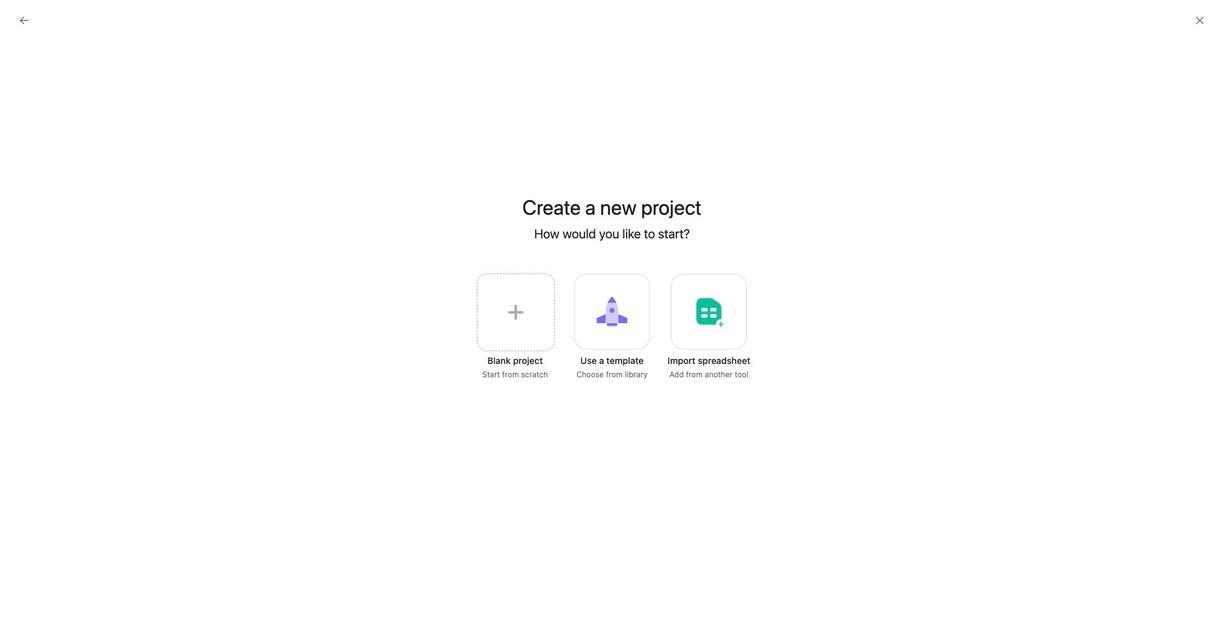 Task type: vqa. For each thing, say whether or not it's contained in the screenshot.
·
no



Task type: describe. For each thing, give the bounding box(es) containing it.
go back image
[[19, 15, 29, 26]]

hide sidebar image
[[17, 10, 27, 20]]



Task type: locate. For each thing, give the bounding box(es) containing it.
close image
[[1195, 15, 1205, 26]]

list item
[[710, 528, 742, 560]]



